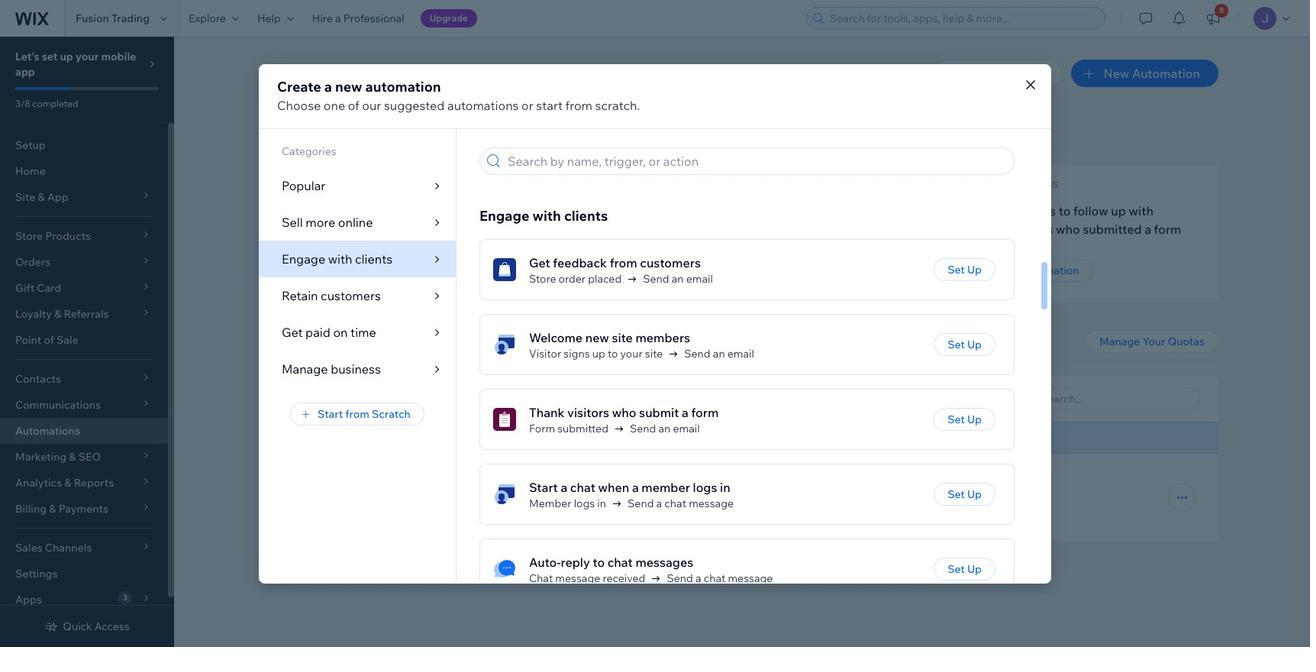 Task type: locate. For each thing, give the bounding box(es) containing it.
more.
[[652, 89, 685, 104]]

to inside set tasks to follow up with contacts who submitted a form
[[1059, 203, 1071, 218]]

via
[[534, 203, 550, 218], [232, 222, 248, 237]]

members inside welcome new mobile app members via chat
[[174, 222, 229, 237]]

0 vertical spatial automations
[[266, 60, 398, 86]]

engage with clients up the retain customers
[[282, 251, 393, 266]]

new up one at the top
[[335, 78, 362, 95]]

customers down party on the top of page
[[640, 255, 701, 271]]

with inside menu item
[[328, 251, 352, 266]]

engage inside menu item
[[282, 251, 325, 266]]

chat inside thank visitors via chat when they submit a form
[[553, 203, 578, 218]]

2 set up automation from the left
[[984, 264, 1080, 277]]

your right set
[[76, 50, 99, 63]]

site
[[612, 330, 633, 346], [645, 347, 663, 361]]

automation right new
[[1133, 66, 1201, 81]]

1 horizontal spatial set up automation
[[984, 264, 1080, 277]]

retain customers
[[282, 288, 381, 303]]

retain
[[282, 288, 318, 303]]

trading
[[111, 11, 150, 25]]

set up button for start a chat when a member logs in
[[934, 483, 996, 506]]

email
[[687, 272, 713, 286], [728, 347, 755, 361], [673, 422, 700, 436], [458, 491, 484, 505]]

send inside email visitors to recover abandoned carts send an email
[[414, 491, 441, 505]]

start for start a chat when a member logs in
[[529, 480, 558, 495]]

set up for auto-reply to chat messages
[[948, 562, 982, 576]]

engage with clients down clients
[[480, 207, 608, 225]]

1 vertical spatial engage with clients
[[282, 251, 393, 266]]

manage up created
[[282, 361, 328, 376]]

0 horizontal spatial automation
[[467, 264, 527, 277]]

clients inside menu item
[[355, 251, 393, 266]]

0 horizontal spatial clients
[[355, 251, 393, 266]]

2 vertical spatial up
[[593, 347, 606, 361]]

who
[[1056, 222, 1081, 237], [612, 405, 637, 420]]

0 horizontal spatial visitors
[[318, 471, 360, 487]]

send for start a chat when a member logs in
[[628, 497, 654, 511]]

automations link
[[0, 418, 168, 444]]

1 set up automation button from the left
[[417, 259, 541, 282]]

1 horizontal spatial start
[[529, 480, 558, 495]]

1 vertical spatial submitted
[[558, 422, 609, 436]]

0 vertical spatial submitted
[[1083, 222, 1142, 237]]

when up member logs in
[[598, 480, 630, 495]]

set up automation button
[[417, 259, 541, 282], [970, 259, 1094, 282]]

visitors down clients
[[489, 203, 531, 218]]

yesterday
[[898, 490, 947, 504]]

1 vertical spatial start
[[529, 480, 558, 495]]

your
[[266, 335, 296, 352], [1143, 335, 1166, 348]]

1 vertical spatial automations
[[15, 424, 80, 438]]

who inside set tasks to follow up with contacts who submitted a form
[[1056, 222, 1081, 237]]

via inside thank visitors via chat when they submit a form
[[534, 203, 550, 218]]

2 horizontal spatial automations
[[739, 218, 801, 231]]

category image inside "list"
[[417, 209, 440, 231]]

you for installed for you
[[482, 391, 503, 406]]

your left paid
[[266, 335, 296, 352]]

new left sell in the top left of the page
[[230, 203, 254, 218]]

hundreds
[[816, 218, 864, 231]]

in down start a chat when a member logs in
[[598, 497, 607, 511]]

time inside "menu item"
[[351, 324, 376, 340]]

start
[[536, 97, 563, 113]]

with up the retain customers
[[328, 251, 352, 266]]

0 horizontal spatial your
[[76, 50, 99, 63]]

welcome for welcome new mobile app members via chat
[[174, 203, 228, 218]]

hire
[[312, 11, 333, 25]]

choose
[[277, 97, 321, 113]]

0 horizontal spatial and
[[325, 89, 346, 104]]

app inside welcome new mobile app members via chat
[[299, 203, 321, 218]]

in right member
[[720, 480, 731, 495]]

0 horizontal spatial your
[[266, 335, 296, 352]]

thank down engage with clients
[[451, 203, 486, 218]]

created
[[280, 391, 326, 406]]

your inside button
[[1143, 335, 1166, 348]]

with left automated
[[458, 89, 482, 104]]

0 horizontal spatial thank
[[451, 203, 486, 218]]

send a chat message
[[628, 497, 734, 511], [667, 572, 773, 585]]

send a chat message down member
[[628, 497, 734, 511]]

0 vertical spatial manage
[[1100, 335, 1141, 348]]

automation inside button
[[1133, 66, 1201, 81]]

up inside set tasks to follow up with contacts who submitted a form
[[1112, 203, 1127, 218]]

2 horizontal spatial automation
[[1133, 66, 1201, 81]]

welcome
[[174, 203, 228, 218], [529, 330, 583, 346]]

1 vertical spatial welcome
[[529, 330, 583, 346]]

via left sell in the top left of the page
[[232, 222, 248, 237]]

1 vertical spatial customers
[[640, 255, 701, 271]]

from left scratch
[[345, 407, 370, 421]]

category image down engage
[[417, 209, 440, 231]]

to left recover
[[363, 471, 375, 487]]

0 horizontal spatial start
[[318, 407, 343, 421]]

start
[[318, 407, 343, 421], [529, 480, 558, 495]]

who down follow
[[1056, 222, 1081, 237]]

online
[[338, 214, 373, 230]]

set
[[42, 50, 58, 63]]

with inside automations save time and engage customers with automated emails, tasks, and more.
[[458, 89, 482, 104]]

5 set up from the top
[[948, 562, 982, 576]]

point of sale link
[[0, 327, 168, 353]]

automations inside sidebar element
[[15, 424, 80, 438]]

message for auto-reply to chat messages
[[728, 572, 773, 585]]

submit down with
[[451, 222, 491, 237]]

0 horizontal spatial who
[[612, 405, 637, 420]]

3 set up button from the top
[[934, 408, 996, 431]]

clients up retain customers menu item
[[355, 251, 393, 266]]

0 horizontal spatial manage
[[282, 361, 328, 376]]

3 set up from the top
[[948, 413, 982, 427]]

send for auto-reply to chat messages
[[667, 572, 693, 585]]

from inside button
[[345, 407, 370, 421]]

0 vertical spatial mobile
[[101, 50, 136, 63]]

2 horizontal spatial new
[[586, 330, 609, 346]]

sale
[[57, 333, 79, 347]]

clients
[[564, 207, 608, 225], [355, 251, 393, 266]]

point
[[15, 333, 41, 347]]

new inside welcome new mobile app members via chat
[[230, 203, 254, 218]]

1 vertical spatial app
[[299, 203, 321, 218]]

1 set up automation from the left
[[431, 264, 527, 277]]

0 vertical spatial get
[[529, 255, 551, 271]]

mobile inside let's set up your mobile app
[[101, 50, 136, 63]]

submitted inside set tasks to follow up with contacts who submitted a form
[[1083, 222, 1142, 237]]

8
[[1220, 5, 1225, 15]]

1
[[375, 393, 379, 403]]

new for welcome new mobile app members via chat
[[230, 203, 254, 218]]

set up button
[[934, 258, 996, 281], [934, 333, 996, 356], [934, 408, 996, 431], [934, 483, 996, 506], [934, 558, 996, 581]]

1 vertical spatial submit
[[639, 405, 679, 420]]

app down the let's
[[15, 65, 35, 79]]

customers right our
[[395, 89, 455, 104]]

0 horizontal spatial members
[[174, 222, 229, 237]]

0 horizontal spatial new
[[230, 203, 254, 218]]

1 horizontal spatial set up automation button
[[970, 259, 1094, 282]]

for
[[341, 124, 360, 141], [463, 391, 479, 406]]

0 horizontal spatial of
[[44, 333, 54, 347]]

set up automation left store
[[431, 264, 527, 277]]

carts
[[492, 471, 521, 487]]

welcome for welcome new site members
[[529, 330, 583, 346]]

engage with clients menu item
[[259, 240, 456, 277]]

when left they
[[581, 203, 612, 218]]

customers down the engage with clients menu item
[[321, 288, 381, 303]]

welcome inside welcome new mobile app members via chat
[[174, 203, 228, 218]]

category image
[[417, 209, 440, 231], [493, 258, 516, 281], [493, 408, 516, 431]]

with right follow
[[1129, 203, 1154, 218]]

from up "placed"
[[610, 255, 638, 271]]

up
[[60, 50, 73, 63], [1112, 203, 1127, 218], [593, 347, 606, 361]]

to for carts
[[363, 471, 375, 487]]

new up visitor signs up to your site
[[586, 330, 609, 346]]

time left one at the top
[[296, 89, 322, 104]]

mobile down fusion trading
[[101, 50, 136, 63]]

your down welcome new site members
[[621, 347, 643, 361]]

settings
[[15, 567, 58, 581]]

submitted right "form"
[[558, 422, 609, 436]]

third-
[[879, 218, 906, 231]]

category image left store
[[493, 258, 516, 281]]

set up button for get feedback from customers
[[934, 258, 996, 281]]

new for welcome new site members
[[586, 330, 609, 346]]

you down our
[[363, 124, 387, 141]]

up
[[968, 263, 982, 277], [450, 264, 465, 277], [1004, 264, 1018, 277], [968, 338, 982, 352], [968, 413, 982, 427], [968, 488, 982, 501], [968, 562, 982, 576]]

you up start from scratch
[[345, 391, 366, 406]]

our
[[362, 97, 381, 113]]

0 vertical spatial up
[[60, 50, 73, 63]]

chat
[[553, 203, 578, 218], [251, 222, 276, 237], [570, 480, 596, 495], [665, 497, 687, 511], [608, 555, 633, 570], [704, 572, 726, 585]]

tasks,
[[593, 89, 625, 104]]

1 horizontal spatial mobile
[[257, 203, 297, 218]]

get
[[529, 255, 551, 271], [282, 324, 303, 340]]

email for customers
[[687, 272, 713, 286]]

visitors inside thank visitors via chat when they submit a form
[[489, 203, 531, 218]]

automation down 'contacts'
[[1020, 264, 1080, 277]]

time inside automations save time and engage customers with automated emails, tasks, and more.
[[296, 89, 322, 104]]

0 horizontal spatial time
[[296, 89, 322, 104]]

4 set up from the top
[[948, 488, 982, 501]]

1 horizontal spatial manage
[[1100, 335, 1141, 348]]

automation
[[1133, 66, 1201, 81], [467, 264, 527, 277], [1020, 264, 1080, 277]]

member
[[642, 480, 690, 495]]

0 horizontal spatial app
[[15, 65, 35, 79]]

set up button for thank visitors who submit a form
[[934, 408, 996, 431]]

automation left store
[[467, 264, 527, 277]]

with
[[458, 179, 482, 190]]

for right the installed on the bottom left of the page
[[463, 391, 479, 406]]

2 set up automation button from the left
[[970, 259, 1094, 282]]

automations inside 'connect automations to hundreds of third- party apps using zapier.'
[[739, 218, 801, 231]]

app down popular at the left top of the page
[[299, 203, 321, 218]]

1 horizontal spatial app
[[299, 203, 321, 218]]

5
[[512, 393, 517, 403]]

visitors inside email visitors to recover abandoned carts send an email
[[318, 471, 360, 487]]

2 vertical spatial of
[[44, 333, 54, 347]]

0 horizontal spatial engage
[[282, 251, 325, 266]]

via up store
[[534, 203, 550, 218]]

email for submit
[[673, 422, 700, 436]]

start inside button
[[318, 407, 343, 421]]

you left 5
[[482, 391, 503, 406]]

to inside 'connect automations to hundreds of third- party apps using zapier.'
[[804, 218, 814, 231]]

1 vertical spatial send a chat message
[[667, 572, 773, 585]]

0 vertical spatial customers
[[395, 89, 455, 104]]

up for welcome new site members
[[968, 338, 982, 352]]

1 horizontal spatial automations
[[448, 97, 519, 113]]

start up the member
[[529, 480, 558, 495]]

your left quotas
[[1143, 335, 1166, 348]]

categories
[[282, 144, 337, 158]]

0 vertical spatial start
[[318, 407, 343, 421]]

and left more.
[[628, 89, 649, 104]]

0 horizontal spatial for
[[341, 124, 360, 141]]

mobile down popular at the left top of the page
[[257, 203, 297, 218]]

with
[[458, 89, 482, 104], [1129, 203, 1154, 218], [533, 207, 561, 225], [328, 251, 352, 266]]

manage inside button
[[1100, 335, 1141, 348]]

up for app
[[60, 50, 73, 63]]

to right tasks on the right top
[[1059, 203, 1071, 218]]

of left our
[[348, 97, 360, 113]]

manage business
[[282, 361, 381, 376]]

connect automations to hundreds of third- party apps using zapier.
[[694, 218, 906, 245]]

automations save time and engage customers with automated emails, tasks, and more.
[[266, 60, 685, 104]]

visitors up form submitted
[[568, 405, 610, 420]]

0 vertical spatial of
[[348, 97, 360, 113]]

up for auto-reply to chat messages
[[968, 562, 982, 576]]

menu bar containing popular
[[259, 129, 456, 387]]

Search... field
[[1037, 388, 1195, 409]]

up down welcome new site members
[[593, 347, 606, 361]]

set
[[1004, 203, 1023, 218], [948, 263, 965, 277], [431, 264, 448, 277], [984, 264, 1001, 277], [948, 338, 965, 352], [948, 413, 965, 427], [948, 488, 965, 501], [948, 562, 965, 576]]

1 horizontal spatial from
[[566, 97, 593, 113]]

menu bar
[[259, 129, 456, 387]]

1 horizontal spatial get
[[529, 255, 551, 271]]

2 horizontal spatial form
[[1155, 222, 1182, 237]]

0 vertical spatial for
[[341, 124, 360, 141]]

quotas
[[1168, 335, 1205, 348]]

automations
[[266, 60, 398, 86], [15, 424, 80, 438]]

1 horizontal spatial logs
[[693, 480, 718, 495]]

2 horizontal spatial of
[[866, 218, 876, 231]]

site down welcome new site members
[[645, 347, 663, 361]]

0 vertical spatial in
[[720, 480, 731, 495]]

0 horizontal spatial submit
[[451, 222, 491, 237]]

an
[[672, 272, 684, 286], [713, 347, 725, 361], [659, 422, 671, 436], [443, 491, 455, 505]]

0 horizontal spatial automations
[[15, 424, 80, 438]]

engage
[[349, 89, 392, 104]]

from right start
[[566, 97, 593, 113]]

0 horizontal spatial in
[[598, 497, 607, 511]]

2 set up from the top
[[948, 338, 982, 352]]

manage for manage your quotas
[[1100, 335, 1141, 348]]

logs right member
[[693, 480, 718, 495]]

submitted down follow
[[1083, 222, 1142, 237]]

for for installed
[[463, 391, 479, 406]]

thank inside thank visitors via chat when they submit a form
[[451, 203, 486, 218]]

0 vertical spatial who
[[1056, 222, 1081, 237]]

visitors for via
[[489, 203, 531, 218]]

to left hundreds
[[804, 218, 814, 231]]

connect
[[694, 218, 736, 231]]

settings link
[[0, 561, 168, 587]]

logs
[[693, 480, 718, 495], [574, 497, 595, 511]]

up right set
[[60, 50, 73, 63]]

1 horizontal spatial in
[[720, 480, 731, 495]]

upgrade button
[[421, 9, 477, 27]]

set up
[[948, 263, 982, 277], [948, 338, 982, 352], [948, 413, 982, 427], [948, 488, 982, 501], [948, 562, 982, 576]]

visitors for who
[[568, 405, 610, 420]]

automations inside automations save time and engage customers with automated emails, tasks, and more.
[[266, 60, 398, 86]]

for down one at the top
[[341, 124, 360, 141]]

visitor signs up to your site
[[529, 347, 663, 361]]

set up button for auto-reply to chat messages
[[934, 558, 996, 581]]

1 horizontal spatial and
[[628, 89, 649, 104]]

quick access button
[[45, 620, 130, 633]]

2 vertical spatial send an email
[[630, 422, 700, 436]]

suggested
[[266, 124, 338, 141]]

0 vertical spatial submit
[[451, 222, 491, 237]]

1 horizontal spatial engage
[[480, 207, 530, 225]]

time right on
[[351, 324, 376, 340]]

2 vertical spatial new
[[586, 330, 609, 346]]

0 vertical spatial visitors
[[489, 203, 531, 218]]

4 set up button from the top
[[934, 483, 996, 506]]

1 vertical spatial from
[[610, 255, 638, 271]]

to inside email visitors to recover abandoned carts send an email
[[363, 471, 375, 487]]

1 set up from the top
[[948, 263, 982, 277]]

manage
[[1100, 335, 1141, 348], [282, 361, 328, 376]]

explore
[[189, 11, 226, 25]]

app inside let's set up your mobile app
[[15, 65, 35, 79]]

up right follow
[[1112, 203, 1127, 218]]

up inside let's set up your mobile app
[[60, 50, 73, 63]]

category image down 5
[[493, 408, 516, 431]]

received
[[603, 572, 646, 585]]

of left third-
[[866, 218, 876, 231]]

help button
[[248, 0, 303, 37]]

1 horizontal spatial who
[[1056, 222, 1081, 237]]

2 your from the left
[[1143, 335, 1166, 348]]

and
[[325, 89, 346, 104], [628, 89, 649, 104]]

1 horizontal spatial welcome
[[529, 330, 583, 346]]

of inside sidebar element
[[44, 333, 54, 347]]

and left 'engage'
[[325, 89, 346, 104]]

visitors right the "email"
[[318, 471, 360, 487]]

send a chat message for a
[[628, 497, 734, 511]]

to down welcome new site members
[[608, 347, 618, 361]]

0 vertical spatial your
[[76, 50, 99, 63]]

5 set up button from the top
[[934, 558, 996, 581]]

1 horizontal spatial new
[[335, 78, 362, 95]]

1 horizontal spatial automations
[[266, 60, 398, 86]]

logs right the member
[[574, 497, 595, 511]]

0 vertical spatial time
[[296, 89, 322, 104]]

1 horizontal spatial up
[[593, 347, 606, 361]]

who down visitor signs up to your site
[[612, 405, 637, 420]]

2 vertical spatial category image
[[493, 408, 516, 431]]

up for start a chat when a member logs in
[[968, 488, 982, 501]]

2 set up button from the top
[[934, 333, 996, 356]]

send a chat message down the messages
[[667, 572, 773, 585]]

tab list containing created by you
[[266, 375, 749, 422]]

let's set up your mobile app
[[15, 50, 136, 79]]

get left paid
[[282, 324, 303, 340]]

created by you
[[280, 391, 366, 406]]

send an email for customers
[[643, 272, 713, 286]]

engage up "retain" on the left top of page
[[282, 251, 325, 266]]

1 horizontal spatial customers
[[395, 89, 455, 104]]

for for suggested
[[341, 124, 360, 141]]

site up visitor signs up to your site
[[612, 330, 633, 346]]

engage down clients
[[480, 207, 530, 225]]

0 vertical spatial members
[[174, 222, 229, 237]]

automations for your automations
[[299, 335, 382, 352]]

app
[[15, 65, 35, 79], [299, 203, 321, 218]]

hire a professional
[[312, 11, 405, 25]]

0 horizontal spatial automations
[[299, 335, 382, 352]]

home link
[[0, 158, 168, 184]]

recover
[[378, 471, 421, 487]]

set up automation down 'contacts'
[[984, 264, 1080, 277]]

you for suggested for you
[[363, 124, 387, 141]]

1 vertical spatial automations
[[739, 218, 801, 231]]

0 vertical spatial engage
[[480, 207, 530, 225]]

set up automation
[[431, 264, 527, 277], [984, 264, 1080, 277]]

tasks
[[1026, 203, 1057, 218]]

submit up member
[[639, 405, 679, 420]]

2 horizontal spatial customers
[[640, 255, 701, 271]]

tab list
[[266, 375, 749, 422]]

of left sale
[[44, 333, 54, 347]]

0 horizontal spatial set up automation
[[431, 264, 527, 277]]

thank
[[451, 203, 486, 218], [529, 405, 565, 420]]

new
[[1104, 66, 1130, 81]]

automations inside create a new automation choose one of our suggested automations or start from scratch.
[[448, 97, 519, 113]]

tip
[[694, 179, 708, 190]]

submit
[[451, 222, 491, 237], [639, 405, 679, 420]]

get inside "menu item"
[[282, 324, 303, 340]]

manage up search... field
[[1100, 335, 1141, 348]]

help
[[257, 11, 281, 25]]

0 horizontal spatial customers
[[321, 288, 381, 303]]

thank up "form"
[[529, 405, 565, 420]]

0 horizontal spatial engage with clients
[[282, 251, 393, 266]]

0 horizontal spatial get
[[282, 324, 303, 340]]

list
[[0, 165, 1219, 302]]

1 set up button from the top
[[934, 258, 996, 281]]

manage inside menu item
[[282, 361, 328, 376]]

form inside set tasks to follow up with contacts who submitted a form
[[1155, 222, 1182, 237]]

follow
[[1074, 203, 1109, 218]]

1 your from the left
[[266, 335, 296, 352]]

1 vertical spatial manage
[[282, 361, 328, 376]]

1 horizontal spatial site
[[645, 347, 663, 361]]

clients left they
[[564, 207, 608, 225]]

0 horizontal spatial up
[[60, 50, 73, 63]]

1 horizontal spatial engage with clients
[[480, 207, 608, 225]]

get up store
[[529, 255, 551, 271]]

1 horizontal spatial your
[[1143, 335, 1166, 348]]

engage
[[480, 207, 530, 225], [282, 251, 325, 266]]

start down the by
[[318, 407, 343, 421]]

1 vertical spatial engage
[[282, 251, 325, 266]]



Task type: describe. For each thing, give the bounding box(es) containing it.
1 horizontal spatial form
[[692, 405, 719, 420]]

chat
[[529, 572, 553, 585]]

an for customers
[[672, 272, 684, 286]]

form inside thank visitors via chat when they submit a form
[[503, 222, 530, 237]]

your automations
[[266, 335, 382, 352]]

send an email for members
[[685, 347, 755, 361]]

from inside create a new automation choose one of our suggested automations or start from scratch.
[[566, 97, 593, 113]]

on
[[333, 324, 348, 340]]

1 vertical spatial in
[[598, 497, 607, 511]]

submit inside thank visitors via chat when they submit a form
[[451, 222, 491, 237]]

1 horizontal spatial clients
[[564, 207, 608, 225]]

set up automation button for business
[[970, 259, 1094, 282]]

0 horizontal spatial submitted
[[558, 422, 609, 436]]

access
[[95, 620, 130, 633]]

8 button
[[1197, 0, 1231, 37]]

thank for thank visitors who submit a form
[[529, 405, 565, 420]]

up for get feedback from customers
[[968, 263, 982, 277]]

get for get paid on time
[[282, 324, 303, 340]]

a inside create a new automation choose one of our suggested automations or start from scratch.
[[324, 78, 332, 95]]

one
[[324, 97, 345, 113]]

automations for automations
[[15, 424, 80, 438]]

welcome new mobile app members via chat
[[174, 203, 321, 237]]

sell more online menu item
[[259, 204, 456, 240]]

last edited
[[898, 431, 954, 445]]

to for with
[[1059, 203, 1071, 218]]

message for start a chat when a member logs in
[[689, 497, 734, 511]]

member logs in
[[529, 497, 607, 511]]

set up automation button for with
[[417, 259, 541, 282]]

category image for engage
[[493, 258, 516, 281]]

completed
[[32, 98, 78, 109]]

automations for automations save time and engage customers with automated emails, tasks, and more.
[[266, 60, 398, 86]]

installed
[[412, 391, 461, 406]]

installed for you
[[412, 391, 503, 406]]

of inside 'connect automations to hundreds of third- party apps using zapier.'
[[866, 218, 876, 231]]

with inside set tasks to follow up with contacts who submitted a form
[[1129, 203, 1154, 218]]

Search by name, trigger, or action field
[[503, 148, 1010, 174]]

fusion
[[76, 11, 109, 25]]

3/8
[[15, 98, 30, 109]]

Search for tools, apps, help & more... field
[[826, 8, 1101, 29]]

business
[[1013, 179, 1059, 190]]

0 vertical spatial logs
[[693, 480, 718, 495]]

category image for engage
[[417, 209, 440, 231]]

1 and from the left
[[325, 89, 346, 104]]

popular
[[282, 178, 326, 193]]

a inside thank visitors via chat when they submit a form
[[493, 222, 500, 237]]

1 horizontal spatial your
[[621, 347, 643, 361]]

get paid on time
[[282, 324, 376, 340]]

engage with clients
[[417, 179, 523, 190]]

an inside email visitors to recover abandoned carts send an email
[[443, 491, 455, 505]]

party
[[694, 231, 720, 245]]

set inside set tasks to follow up with contacts who submitted a form
[[1004, 203, 1023, 218]]

scratch.
[[596, 97, 640, 113]]

get for get feedback from customers
[[529, 255, 551, 271]]

business
[[331, 361, 381, 376]]

manage your quotas button
[[1086, 330, 1219, 353]]

send a chat message for messages
[[667, 572, 773, 585]]

0 vertical spatial engage with clients
[[480, 207, 608, 225]]

3/8 completed
[[15, 98, 78, 109]]

chat message received
[[529, 572, 646, 585]]

pm
[[980, 490, 997, 504]]

list containing welcome new mobile app members via chat
[[0, 165, 1219, 302]]

form
[[529, 422, 555, 436]]

chat inside welcome new mobile app members via chat
[[251, 222, 276, 237]]

when inside thank visitors via chat when they submit a form
[[581, 203, 612, 218]]

quick access
[[63, 620, 130, 633]]

store order placed
[[529, 272, 622, 286]]

more
[[306, 214, 336, 230]]

you for created by you
[[345, 391, 366, 406]]

1 vertical spatial who
[[612, 405, 637, 420]]

edited
[[922, 431, 954, 445]]

professional
[[344, 11, 405, 25]]

an for members
[[713, 347, 725, 361]]

send for get feedback from customers
[[643, 272, 670, 286]]

manage for manage business
[[282, 361, 328, 376]]

set up for thank visitors who submit a form
[[948, 413, 982, 427]]

fusion trading
[[76, 11, 150, 25]]

0 vertical spatial site
[[612, 330, 633, 346]]

new inside create a new automation choose one of our suggested automations or start from scratch.
[[335, 78, 362, 95]]

engage with clients inside the engage with clients menu item
[[282, 251, 393, 266]]

new automation button
[[1072, 60, 1219, 87]]

suggested
[[384, 97, 445, 113]]

filter
[[969, 392, 995, 406]]

or
[[522, 97, 534, 113]]

filter button
[[941, 387, 1008, 410]]

start from scratch button
[[290, 402, 425, 425]]

email
[[284, 471, 316, 487]]

manage business
[[970, 179, 1059, 190]]

sidebar element
[[0, 37, 174, 647]]

to up chat message received
[[593, 555, 605, 570]]

2 and from the left
[[628, 89, 649, 104]]

set tasks to follow up with contacts who submitted a form
[[1004, 203, 1182, 237]]

thank for thank visitors via chat when they submit a form
[[451, 203, 486, 218]]

setup
[[15, 138, 46, 152]]

automation for manage business
[[1020, 264, 1080, 277]]

get paid on time menu item
[[259, 314, 456, 350]]

1 horizontal spatial submit
[[639, 405, 679, 420]]

customers inside automations save time and engage customers with automated emails, tasks, and more.
[[395, 89, 455, 104]]

up for thank visitors who submit a form
[[968, 413, 982, 427]]

1 vertical spatial site
[[645, 347, 663, 361]]

placed
[[588, 272, 622, 286]]

thank visitors who submit a form
[[529, 405, 719, 420]]

using
[[749, 231, 776, 245]]

an for submit
[[659, 422, 671, 436]]

reply
[[561, 555, 590, 570]]

start for start from scratch
[[318, 407, 343, 421]]

via inside welcome new mobile app members via chat
[[232, 222, 248, 237]]

1 vertical spatial logs
[[574, 497, 595, 511]]

learn
[[707, 264, 736, 277]]

1 vertical spatial when
[[598, 480, 630, 495]]

with up feedback
[[533, 207, 561, 225]]

thank visitors via chat when they submit a form
[[451, 203, 641, 237]]

setup link
[[0, 132, 168, 158]]

sell
[[282, 214, 303, 230]]

email inside email visitors to recover abandoned carts send an email
[[458, 491, 484, 505]]

yesterday 04:19 pm
[[898, 490, 997, 504]]

point of sale
[[15, 333, 79, 347]]

send an email for submit
[[630, 422, 700, 436]]

set up for get feedback from customers
[[948, 263, 982, 277]]

last
[[898, 431, 919, 445]]

signs
[[564, 347, 590, 361]]

1 horizontal spatial members
[[636, 330, 691, 346]]

visitors for to
[[318, 471, 360, 487]]

start a chat when a member logs in
[[529, 480, 731, 495]]

order
[[559, 272, 586, 286]]

member
[[529, 497, 572, 511]]

get feedback from customers
[[529, 255, 701, 271]]

scratch
[[372, 407, 411, 421]]

automation for engage with clients
[[467, 264, 527, 277]]

email for members
[[728, 347, 755, 361]]

form submitted
[[529, 422, 609, 436]]

04:19
[[950, 490, 978, 504]]

retain customers menu item
[[259, 277, 456, 314]]

set up automation for business
[[984, 264, 1080, 277]]

set up automation for with
[[431, 264, 527, 277]]

emails,
[[550, 89, 590, 104]]

home
[[15, 164, 46, 178]]

of inside create a new automation choose one of our suggested automations or start from scratch.
[[348, 97, 360, 113]]

contacts
[[1004, 222, 1054, 237]]

how
[[738, 264, 761, 277]]

send for thank visitors who submit a form
[[630, 422, 656, 436]]

manage business menu item
[[259, 350, 456, 387]]

automation
[[366, 78, 441, 95]]

set up for start a chat when a member logs in
[[948, 488, 982, 501]]

learn how
[[707, 264, 761, 277]]

hire a professional link
[[303, 0, 414, 37]]

a inside set tasks to follow up with contacts who submitted a form
[[1145, 222, 1152, 237]]

up for site
[[593, 347, 606, 361]]

set up for welcome new site members
[[948, 338, 982, 352]]

create
[[277, 78, 321, 95]]

your inside let's set up your mobile app
[[76, 50, 99, 63]]

set up button for welcome new site members
[[934, 333, 996, 356]]

automations for connect automations to hundreds of third- party apps using zapier.
[[739, 218, 801, 231]]

auto-
[[529, 555, 561, 570]]

mobile inside welcome new mobile app members via chat
[[257, 203, 297, 218]]

to for third-
[[804, 218, 814, 231]]

customers inside retain customers menu item
[[321, 288, 381, 303]]

send for welcome new site members
[[685, 347, 711, 361]]

quick
[[63, 620, 92, 633]]

email visitors to recover abandoned carts send an email
[[284, 471, 521, 505]]

upgrade
[[430, 12, 468, 24]]

manage
[[970, 179, 1011, 190]]

popular menu item
[[259, 167, 456, 204]]

visitor
[[529, 347, 562, 361]]



Task type: vqa. For each thing, say whether or not it's contained in the screenshot.
beast
no



